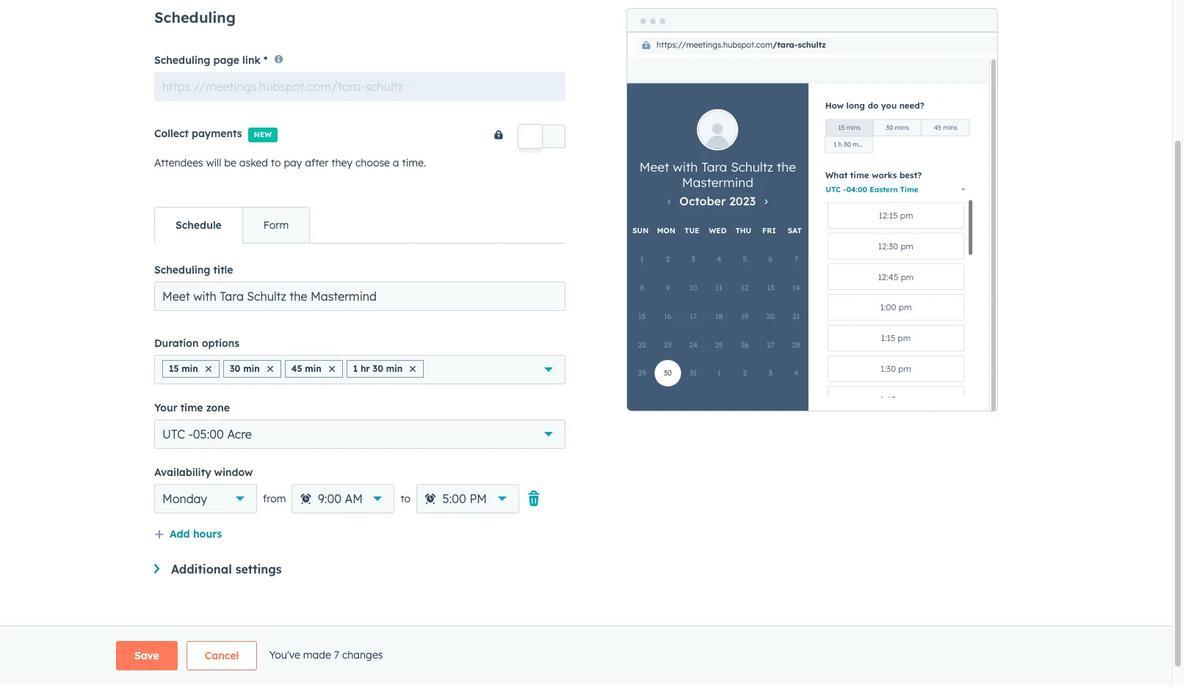 Task type: locate. For each thing, give the bounding box(es) containing it.
1 30 from the left
[[230, 363, 240, 374]]

2 close image from the left
[[267, 366, 273, 372]]

2 scheduling from the top
[[154, 53, 210, 67]]

be
[[224, 156, 236, 169]]

3 min from the left
[[305, 363, 321, 374]]

scheduling for scheduling page link
[[154, 53, 210, 67]]

min right 45
[[305, 363, 321, 374]]

hours
[[193, 528, 222, 541]]

close image right 15 min
[[205, 366, 211, 372]]

0 horizontal spatial to
[[271, 156, 281, 169]]

1 scheduling from the top
[[154, 8, 236, 27]]

scheduling for scheduling
[[154, 8, 236, 27]]

hr
[[361, 363, 370, 374]]

time.
[[402, 156, 426, 169]]

a
[[393, 156, 399, 169]]

2 min from the left
[[243, 363, 260, 374]]

2 vertical spatial scheduling
[[154, 263, 210, 277]]

to left the "5:00"
[[401, 493, 411, 506]]

scheduling title
[[154, 263, 233, 277]]

to
[[271, 156, 281, 169], [401, 493, 411, 506]]

None text field
[[154, 72, 565, 101]]

page section element
[[81, 642, 1091, 671]]

utc -05:00 acre
[[162, 427, 252, 442]]

1 horizontal spatial to
[[401, 493, 411, 506]]

min right 15
[[182, 363, 198, 374]]

availability
[[154, 466, 211, 479]]

monday
[[162, 492, 207, 507]]

utc
[[162, 427, 185, 442]]

pm
[[470, 492, 487, 507]]

1 vertical spatial to
[[401, 493, 411, 506]]

you've
[[269, 649, 300, 662]]

5:00 pm button
[[416, 484, 519, 514]]

scheduling for scheduling title
[[154, 263, 210, 277]]

min left 45
[[243, 363, 260, 374]]

your
[[154, 401, 177, 415]]

close image
[[205, 366, 211, 372], [267, 366, 273, 372], [329, 366, 335, 372], [410, 366, 416, 372]]

3 close image from the left
[[329, 366, 335, 372]]

additional settings button
[[154, 562, 565, 577]]

5:00 pm
[[443, 492, 487, 507]]

scheduling left the title
[[154, 263, 210, 277]]

9:00 am
[[318, 492, 363, 507]]

tab panel
[[154, 243, 565, 601]]

1
[[353, 363, 358, 374]]

3 scheduling from the top
[[154, 263, 210, 277]]

zone
[[206, 401, 230, 415]]

min right hr
[[386, 363, 403, 374]]

1 horizontal spatial 30
[[373, 363, 383, 374]]

they
[[331, 156, 353, 169]]

1 hr 30 min
[[353, 363, 403, 374]]

9:00 am button
[[292, 484, 395, 514]]

30 right hr
[[373, 363, 383, 374]]

pay
[[284, 156, 302, 169]]

30 down options at the left of page
[[230, 363, 240, 374]]

4 close image from the left
[[410, 366, 416, 372]]

1 min from the left
[[182, 363, 198, 374]]

30
[[230, 363, 240, 374], [373, 363, 383, 374]]

45
[[291, 363, 302, 374]]

close image right 30 min
[[267, 366, 273, 372]]

scheduling left page
[[154, 53, 210, 67]]

0 vertical spatial scheduling
[[154, 8, 236, 27]]

4 min from the left
[[386, 363, 403, 374]]

options
[[202, 337, 239, 350]]

min
[[182, 363, 198, 374], [243, 363, 260, 374], [305, 363, 321, 374], [386, 363, 403, 374]]

close image for 15 min
[[205, 366, 211, 372]]

min for 15 min
[[182, 363, 198, 374]]

scheduling up scheduling page link on the left top of page
[[154, 8, 236, 27]]

15
[[169, 363, 179, 374]]

1 vertical spatial scheduling
[[154, 53, 210, 67]]

schedule link
[[155, 208, 242, 243]]

collect payments
[[154, 127, 242, 140]]

close image for 1 hr 30 min
[[410, 366, 416, 372]]

page
[[213, 53, 239, 67]]

form
[[263, 219, 289, 232]]

tab list containing schedule
[[154, 207, 310, 244]]

link
[[242, 53, 261, 67]]

close image right 1 hr 30 min in the bottom of the page
[[410, 366, 416, 372]]

new
[[254, 130, 272, 139]]

close image left the 1
[[329, 366, 335, 372]]

scheduling
[[154, 8, 236, 27], [154, 53, 210, 67], [154, 263, 210, 277]]

0 horizontal spatial 30
[[230, 363, 240, 374]]

acre
[[227, 427, 252, 442]]

to left pay
[[271, 156, 281, 169]]

tab list
[[154, 207, 310, 244]]

1 close image from the left
[[205, 366, 211, 372]]



Task type: vqa. For each thing, say whether or not it's contained in the screenshot.
the chatflows
no



Task type: describe. For each thing, give the bounding box(es) containing it.
will
[[206, 156, 221, 169]]

schedule
[[176, 219, 222, 232]]

you've made 7 changes
[[269, 649, 383, 662]]

time
[[180, 401, 203, 415]]

9:00
[[318, 492, 342, 507]]

payments
[[192, 127, 242, 140]]

made
[[303, 649, 331, 662]]

Scheduling title text field
[[154, 282, 565, 311]]

close image for 45 min
[[329, 366, 335, 372]]

15 min
[[169, 363, 198, 374]]

title
[[213, 263, 233, 277]]

save button
[[116, 642, 178, 671]]

30 min
[[230, 363, 260, 374]]

availability window
[[154, 466, 253, 479]]

additional
[[171, 562, 232, 577]]

cancel
[[205, 650, 239, 663]]

attendees will be asked to pay after they choose a time.
[[154, 156, 426, 169]]

min for 45 min
[[305, 363, 321, 374]]

5:00
[[443, 492, 466, 507]]

window
[[214, 466, 253, 479]]

additional settings
[[171, 562, 282, 577]]

settings
[[235, 562, 282, 577]]

choose
[[355, 156, 390, 169]]

monday button
[[154, 484, 257, 514]]

attendees
[[154, 156, 203, 169]]

changes
[[342, 649, 383, 662]]

7
[[334, 649, 339, 662]]

2 30 from the left
[[373, 363, 383, 374]]

add hours button
[[154, 526, 222, 545]]

-
[[188, 427, 193, 442]]

0 vertical spatial to
[[271, 156, 281, 169]]

45 min
[[291, 363, 321, 374]]

add hours
[[170, 528, 222, 541]]

form link
[[242, 208, 309, 243]]

close image for 30 min
[[267, 366, 273, 372]]

scheduling page link
[[154, 53, 261, 67]]

after
[[305, 156, 329, 169]]

save
[[134, 650, 159, 663]]

duration options
[[154, 337, 239, 350]]

from
[[263, 493, 286, 506]]

caret image
[[154, 565, 159, 574]]

duration
[[154, 337, 199, 350]]

05:00
[[193, 427, 224, 442]]

cancel button
[[186, 642, 257, 671]]

add
[[170, 528, 190, 541]]

collect
[[154, 127, 189, 140]]

your time zone
[[154, 401, 230, 415]]

tab panel containing utc -05:00 acre
[[154, 243, 565, 601]]

utc -05:00 acre button
[[154, 420, 565, 449]]

asked
[[239, 156, 268, 169]]

min for 30 min
[[243, 363, 260, 374]]

am
[[345, 492, 363, 507]]



